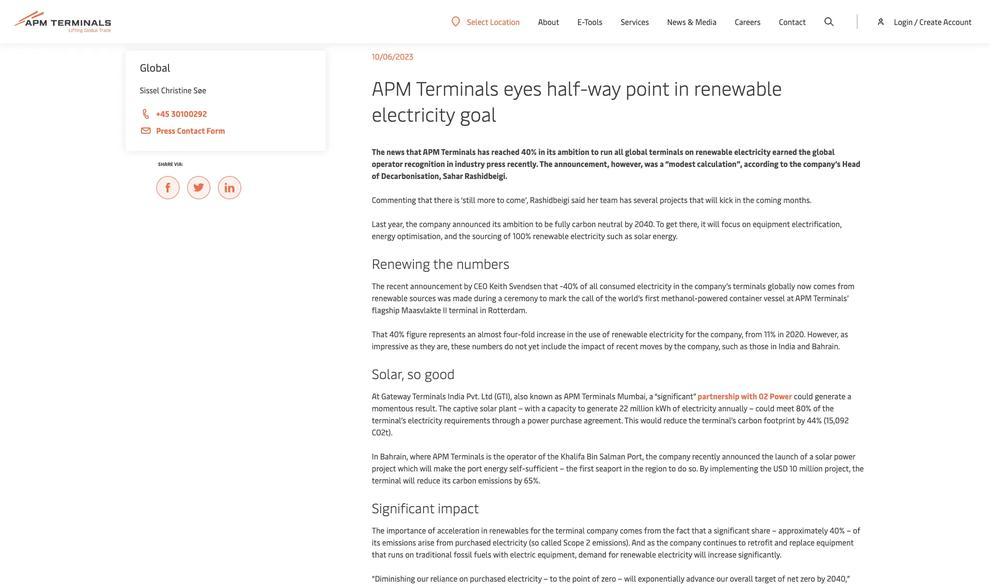 Task type: locate. For each thing, give the bounding box(es) containing it.
impact inside that 40% figure represents an almost four-fold increase in the use of renewable electricity for the company, from 11% in 2020. however, as impressive as they are, these numbers do not yet include the impact of recent moves by the company, such as those in india and bahrain.
[[581, 341, 605, 351]]

half-
[[547, 75, 588, 101]]

0 vertical spatial terminal
[[449, 305, 478, 315]]

sourcing
[[472, 231, 502, 241]]

do left so.
[[678, 463, 687, 474]]

1 horizontal spatial has
[[620, 194, 632, 205]]

could generate a momentous result. the captive solar plant – with a capacity to generate 22 million kwh of electricity annually – could meet 80% of the terminal's electricity requirements through a power purchase agreement. this would reduce the terminal's carbon footprint by 44% (15,092 co2t).
[[372, 391, 852, 438]]

0 horizontal spatial ambition
[[503, 219, 534, 229]]

10/06/2023
[[372, 51, 413, 62]]

company's inside the news that apm terminals has reached 40% in its ambition to run all global terminals on renewable electricity earned the global operator recognition in industry press recently. the announcement, however, was a "modest calculation", according to the company's head of decarbonisation, sahar rashidbeigi.
[[803, 158, 841, 169]]

with left 02 on the right bottom
[[741, 391, 757, 402]]

project
[[372, 463, 396, 474]]

2040,"
[[827, 573, 850, 584]]

by inside last year, the company announced its ambition to be fully carbon neutral by 2040. to get there, it will focus on equipment electrification, energy optimisation, and the sourcing of 100% renewable electricity such as solar energy.
[[625, 219, 633, 229]]

million inside the in bahrain, where apm terminals is the operator of the khalifa bin salman port, the company recently announced the launch of a solar power project which will make the port energy self-sufficient – the first seaport in the region to do so. by implementing the usd 10 million project, the terminal will reduce its carbon emissions by 65%.
[[799, 463, 823, 474]]

way
[[588, 75, 621, 101]]

the up called
[[542, 525, 554, 536]]

1 horizontal spatial do
[[678, 463, 687, 474]]

which
[[398, 463, 418, 474]]

renewable inside last year, the company announced its ambition to be fully carbon neutral by 2040. to get there, it will focus on equipment electrification, energy optimisation, and the sourcing of 100% renewable electricity such as solar energy.
[[533, 231, 569, 241]]

– inside the in bahrain, where apm terminals is the operator of the khalifa bin salman port, the company recently announced the launch of a solar power project which will make the port energy self-sufficient – the first seaport in the region to do so. by implementing the usd 10 million project, the terminal will reduce its carbon emissions by 65%.
[[560, 463, 564, 474]]

0 vertical spatial purchased
[[455, 537, 491, 548]]

terminals
[[416, 75, 499, 101], [441, 146, 476, 157], [412, 391, 446, 402], [582, 391, 616, 402], [451, 451, 484, 462]]

runs
[[388, 549, 404, 560]]

such inside that 40% figure represents an almost four-fold increase in the use of renewable electricity for the company, from 11% in 2020. however, as impressive as they are, these numbers do not yet include the impact of recent moves by the company, such as those in india and bahrain.
[[722, 341, 738, 351]]

emissions up runs
[[382, 537, 416, 548]]

consumed
[[600, 281, 635, 291]]

reduce
[[664, 415, 687, 426], [417, 475, 440, 486]]

increase up include
[[537, 329, 565, 339]]

terminal inside the recent announcement by ceo keith svendsen that ~40% of all consumed electricity in the company's terminals globally now comes from renewable sources was made during a ceremony to mark the call of the world's first methanol-powered container vessel at apm terminals' flagship maasvlakte ii terminal in rotterdam.
[[449, 305, 478, 315]]

that up recognition
[[406, 146, 421, 157]]

0 horizontal spatial was
[[438, 293, 451, 303]]

plant
[[499, 403, 517, 414]]

rotterdam.
[[488, 305, 527, 315]]

2 our from the left
[[717, 573, 728, 584]]

terminals inside the recent announcement by ceo keith svendsen that ~40% of all consumed electricity in the company's terminals globally now comes from renewable sources was made during a ceremony to mark the call of the world's first methanol-powered container vessel at apm terminals' flagship maasvlakte ii terminal in rotterdam.
[[733, 281, 766, 291]]

point inside apm terminals eyes half-way point in renewable electricity goal
[[626, 75, 669, 101]]

by inside the recent announcement by ceo keith svendsen that ~40% of all consumed electricity in the company's terminals globally now comes from renewable sources was made during a ceremony to mark the call of the world's first methanol-powered container vessel at apm terminals' flagship maasvlakte ii terminal in rotterdam.
[[464, 281, 472, 291]]

0 horizontal spatial terminal's
[[372, 415, 406, 426]]

tools
[[584, 16, 603, 27]]

1 horizontal spatial recent
[[616, 341, 638, 351]]

purchased inside "diminishing our reliance on purchased electricity – to the point of zero – will exponentially advance our overall target of net zero by 2040,"
[[470, 573, 506, 584]]

as
[[625, 231, 632, 241], [841, 329, 848, 339], [410, 341, 418, 351], [740, 341, 748, 351], [555, 391, 562, 402], [647, 537, 655, 548]]

company down fact
[[670, 537, 701, 548]]

with
[[741, 391, 757, 402], [525, 403, 540, 414], [493, 549, 508, 560]]

global
[[140, 60, 170, 75]]

0 vertical spatial all
[[614, 146, 624, 157]]

for up (so
[[531, 525, 541, 536]]

svendsen
[[509, 281, 542, 291]]

to right region at the bottom
[[669, 463, 676, 474]]

decarbonisation,
[[381, 170, 441, 181]]

renewing the numbers
[[372, 254, 510, 272]]

recent down renewing
[[387, 281, 408, 291]]

exponentially
[[638, 573, 685, 584]]

mumbai,
[[617, 391, 647, 402]]

1 vertical spatial company,
[[688, 341, 720, 351]]

and down 2020.
[[797, 341, 810, 351]]

demand
[[579, 549, 607, 560]]

year,
[[388, 219, 404, 229]]

1 horizontal spatial 40%
[[521, 146, 537, 157]]

0 vertical spatial company's
[[803, 158, 841, 169]]

1 horizontal spatial for
[[609, 549, 619, 560]]

such left those
[[722, 341, 738, 351]]

equipment right replace
[[817, 537, 854, 548]]

on up "modest
[[685, 146, 694, 157]]

the right result.
[[439, 403, 451, 414]]

on right reliance
[[459, 573, 468, 584]]

contact
[[779, 16, 806, 27], [177, 125, 205, 136]]

the recent announcement by ceo keith svendsen that ~40% of all consumed electricity in the company's terminals globally now comes from renewable sources was made during a ceremony to mark the call of the world's first methanol-powered container vessel at apm terminals' flagship maasvlakte ii terminal in rotterdam.
[[372, 281, 855, 315]]

its
[[547, 146, 556, 157], [492, 219, 501, 229], [442, 475, 451, 486], [372, 537, 380, 548]]

0 vertical spatial do
[[505, 341, 513, 351]]

renewable inside the importance of acceleration in renewables for the terminal company comes from the fact that a significant share – approximately 40% – of its emissions arise from purchased electricity (so called scope 2 emissions). and as the company continues to retrofit and replace equipment that runs on traditional fossil fuels with electric equipment, demand for renewable electricity will increase significantly.
[[620, 549, 656, 560]]

2 horizontal spatial carbon
[[738, 415, 762, 426]]

a inside the in bahrain, where apm terminals is the operator of the khalifa bin salman port, the company recently announced the launch of a solar power project which will make the port energy self-sufficient – the first seaport in the region to do so. by implementing the usd 10 million project, the terminal will reduce its carbon emissions by 65%.
[[810, 451, 814, 462]]

0 horizontal spatial terminals
[[649, 146, 683, 157]]

1 vertical spatial purchased
[[470, 573, 506, 584]]

comes
[[814, 281, 836, 291], [620, 525, 642, 536]]

purchase
[[551, 415, 582, 426]]

2 vertical spatial with
[[493, 549, 508, 560]]

form
[[207, 125, 225, 136]]

company inside last year, the company announced its ambition to be fully carbon neutral by 2040. to get there, it will focus on equipment electrification, energy optimisation, and the sourcing of 100% renewable electricity such as solar energy.
[[419, 219, 451, 229]]

global up the however, at the right of page
[[625, 146, 648, 157]]

recognition
[[405, 158, 445, 169]]

will down where
[[420, 463, 432, 474]]

on right runs
[[405, 549, 414, 560]]

company's
[[803, 158, 841, 169], [695, 281, 731, 291]]

1 horizontal spatial terminal
[[449, 305, 478, 315]]

will
[[706, 194, 718, 205], [708, 219, 720, 229], [420, 463, 432, 474], [403, 475, 415, 486], [694, 549, 706, 560], [624, 573, 636, 584]]

christine
[[161, 85, 192, 95]]

1 horizontal spatial india
[[779, 341, 796, 351]]

however,
[[611, 158, 643, 169]]

1 horizontal spatial all
[[614, 146, 624, 157]]

terminals inside apm terminals eyes half-way point in renewable electricity goal
[[416, 75, 499, 101]]

the right project,
[[853, 463, 864, 474]]

0 vertical spatial equipment
[[753, 219, 790, 229]]

vessel
[[764, 293, 785, 303]]

purchased up the fuels
[[455, 537, 491, 548]]

ambition
[[558, 146, 590, 157], [503, 219, 534, 229]]

0 vertical spatial was
[[645, 158, 658, 169]]

comes inside the importance of acceleration in renewables for the terminal company comes from the fact that a significant share – approximately 40% – of its emissions arise from purchased electricity (so called scope 2 emissions). and as the company continues to retrofit and replace equipment that runs on traditional fossil fuels with electric equipment, demand for renewable electricity will increase significantly.
[[620, 525, 642, 536]]

1 vertical spatial was
[[438, 293, 451, 303]]

apm inside the recent announcement by ceo keith svendsen that ~40% of all consumed electricity in the company's terminals globally now comes from renewable sources was made during a ceremony to mark the call of the world's first methanol-powered container vessel at apm terminals' flagship maasvlakte ii terminal in rotterdam.
[[796, 293, 812, 303]]

to
[[656, 219, 664, 229]]

news
[[387, 146, 405, 157]]

1 vertical spatial with
[[525, 403, 540, 414]]

fully
[[555, 219, 570, 229]]

target
[[755, 573, 776, 584]]

bahrain.
[[812, 341, 840, 351]]

1 horizontal spatial operator
[[507, 451, 536, 462]]

terminals up the container
[[733, 281, 766, 291]]

will inside "diminishing our reliance on purchased electricity – to the point of zero – will exponentially advance our overall target of net zero by 2040,"
[[624, 573, 636, 584]]

was inside the recent announcement by ceo keith svendsen that ~40% of all consumed electricity in the company's terminals globally now comes from renewable sources was made during a ceremony to mark the call of the world's first methanol-powered container vessel at apm terminals' flagship maasvlakte ii terminal in rotterdam.
[[438, 293, 451, 303]]

zero down 'demand'
[[601, 573, 616, 584]]

energy down "last"
[[372, 231, 395, 241]]

40% up impressive
[[389, 329, 405, 339]]

1 zero from the left
[[601, 573, 616, 584]]

india
[[779, 341, 796, 351], [448, 391, 465, 402]]

1 our from the left
[[417, 573, 429, 584]]

power inside the in bahrain, where apm terminals is the operator of the khalifa bin salman port, the company recently announced the launch of a solar power project which will make the port energy self-sufficient – the first seaport in the region to do so. by implementing the usd 10 million project, the terminal will reduce its carbon emissions by 65%.
[[834, 451, 855, 462]]

operator inside the in bahrain, where apm terminals is the operator of the khalifa bin salman port, the company recently announced the launch of a solar power project which will make the port energy self-sufficient – the first seaport in the region to do so. by implementing the usd 10 million project, the terminal will reduce its carbon emissions by 65%.
[[507, 451, 536, 462]]

2 vertical spatial 40%
[[830, 525, 845, 536]]

contact down 30100292 at left top
[[177, 125, 205, 136]]

0 horizontal spatial such
[[607, 231, 623, 241]]

0 horizontal spatial india
[[448, 391, 465, 402]]

0 horizontal spatial power
[[528, 415, 549, 426]]

1 horizontal spatial terminals
[[733, 281, 766, 291]]

overall
[[730, 573, 753, 584]]

a
[[660, 158, 664, 169], [498, 293, 502, 303], [649, 391, 653, 402], [848, 391, 852, 402], [542, 403, 546, 414], [522, 415, 526, 426], [810, 451, 814, 462], [708, 525, 712, 536]]

apm inside apm terminals eyes half-way point in renewable electricity goal
[[372, 75, 412, 101]]

0 horizontal spatial carbon
[[453, 475, 476, 486]]

power
[[528, 415, 549, 426], [834, 451, 855, 462]]

the left launch
[[762, 451, 773, 462]]

equipment inside the importance of acceleration in renewables for the terminal company comes from the fact that a significant share – approximately 40% – of its emissions arise from purchased electricity (so called scope 2 emissions). and as the company continues to retrofit and replace equipment that runs on traditional fossil fuels with electric equipment, demand for renewable electricity will increase significantly.
[[817, 537, 854, 548]]

0 horizontal spatial is
[[454, 194, 460, 205]]

captive
[[453, 403, 478, 414]]

1 horizontal spatial energy
[[484, 463, 508, 474]]

its inside last year, the company announced its ambition to be fully carbon neutral by 2040. to get there, it will focus on equipment electrification, energy optimisation, and the sourcing of 100% renewable electricity such as solar energy.
[[492, 219, 501, 229]]

a left "modest
[[660, 158, 664, 169]]

announced inside the in bahrain, where apm terminals is the operator of the khalifa bin salman port, the company recently announced the launch of a solar power project which will make the port energy self-sufficient – the first seaport in the region to do so. by implementing the usd 10 million project, the terminal will reduce its carbon emissions by 65%.
[[722, 451, 760, 462]]

terminals'
[[814, 293, 848, 303]]

its inside the in bahrain, where apm terminals is the operator of the khalifa bin salman port, the company recently announced the launch of a solar power project which will make the port energy self-sufficient – the first seaport in the region to do so. by implementing the usd 10 million project, the terminal will reduce its carbon emissions by 65%.
[[442, 475, 451, 486]]

the inside could generate a momentous result. the captive solar plant – with a capacity to generate 22 million kwh of electricity annually – could meet 80% of the terminal's electricity requirements through a power purchase agreement. this would reduce the terminal's carbon footprint by 44% (15,092 co2t).
[[439, 403, 451, 414]]

0 vertical spatial such
[[607, 231, 623, 241]]

1 vertical spatial operator
[[507, 451, 536, 462]]

terminal's down annually in the right of the page
[[702, 415, 736, 426]]

yet
[[529, 341, 539, 351]]

1 vertical spatial comes
[[620, 525, 642, 536]]

1 horizontal spatial increase
[[708, 549, 737, 560]]

1 vertical spatial company's
[[695, 281, 731, 291]]

ambition up announcement,
[[558, 146, 590, 157]]

moves
[[640, 341, 663, 351]]

sissel
[[140, 85, 159, 95]]

india down 2020.
[[779, 341, 796, 351]]

0 horizontal spatial increase
[[537, 329, 565, 339]]

could up 80%
[[794, 391, 813, 402]]

india up 'captive'
[[448, 391, 465, 402]]

renewable inside the recent announcement by ceo keith svendsen that ~40% of all consumed electricity in the company's terminals globally now comes from renewable sources was made during a ceremony to mark the call of the world's first methanol-powered container vessel at apm terminals' flagship maasvlakte ii terminal in rotterdam.
[[372, 293, 408, 303]]

reduce down kwh
[[664, 415, 687, 426]]

operator inside the news that apm terminals has reached 40% in its ambition to run all global terminals on renewable electricity earned the global operator recognition in industry press recently. the announcement, however, was a "modest calculation", according to the company's head of decarbonisation, sahar rashidbeigi.
[[372, 158, 403, 169]]

electricity down neutral
[[571, 231, 605, 241]]

salman
[[600, 451, 625, 462]]

company inside the in bahrain, where apm terminals is the operator of the khalifa bin salman port, the company recently announced the launch of a solar power project which will make the port energy self-sufficient – the first seaport in the region to do so. by implementing the usd 10 million project, the terminal will reduce its carbon emissions by 65%.
[[659, 451, 690, 462]]

0 vertical spatial contact
[[779, 16, 806, 27]]

40% inside that 40% figure represents an almost four-fold increase in the use of renewable electricity for the company, from 11% in 2020. however, as impressive as they are, these numbers do not yet include the impact of recent moves by the company, such as those in india and bahrain.
[[389, 329, 405, 339]]

purchased down the fuels
[[470, 573, 506, 584]]

2 vertical spatial carbon
[[453, 475, 476, 486]]

1 vertical spatial could
[[756, 403, 775, 414]]

40% up recently.
[[521, 146, 537, 157]]

for inside that 40% figure represents an almost four-fold increase in the use of renewable electricity for the company, from 11% in 2020. however, as impressive as they are, these numbers do not yet include the impact of recent moves by the company, such as those in india and bahrain.
[[686, 329, 696, 339]]

0 vertical spatial ambition
[[558, 146, 590, 157]]

0 vertical spatial first
[[645, 293, 660, 303]]

the for that
[[372, 146, 385, 157]]

equipment down coming on the right top of page
[[753, 219, 790, 229]]

terminals inside the news that apm terminals has reached 40% in its ambition to run all global terminals on renewable electricity earned the global operator recognition in industry press recently. the announcement, however, was a "modest calculation", according to the company's head of decarbonisation, sahar rashidbeigi.
[[649, 146, 683, 157]]

0 horizontal spatial solar
[[480, 403, 497, 414]]

the down "equipment,"
[[559, 573, 571, 584]]

1 horizontal spatial with
[[525, 403, 540, 414]]

a inside the recent announcement by ceo keith svendsen that ~40% of all consumed electricity in the company's terminals globally now comes from renewable sources was made during a ceremony to mark the call of the world's first methanol-powered container vessel at apm terminals' flagship maasvlakte ii terminal in rotterdam.
[[498, 293, 502, 303]]

by inside the in bahrain, where apm terminals is the operator of the khalifa bin salman port, the company recently announced the launch of a solar power project which will make the port energy self-sufficient – the first seaport in the region to do so. by implementing the usd 10 million project, the terminal will reduce its carbon emissions by 65%.
[[514, 475, 522, 486]]

1 vertical spatial terminals
[[733, 281, 766, 291]]

energy right port
[[484, 463, 508, 474]]

1 vertical spatial has
[[620, 194, 632, 205]]

1 vertical spatial numbers
[[472, 341, 503, 351]]

login
[[894, 16, 913, 27]]

on
[[685, 146, 694, 157], [742, 219, 751, 229], [405, 549, 414, 560], [459, 573, 468, 584]]

is down "requirements"
[[486, 451, 492, 462]]

generate
[[815, 391, 846, 402], [587, 403, 618, 414]]

1 vertical spatial do
[[678, 463, 687, 474]]

news
[[667, 16, 686, 27]]

global
[[625, 146, 648, 157], [813, 146, 835, 157]]

and inside that 40% figure represents an almost four-fold increase in the use of renewable electricity for the company, from 11% in 2020. however, as impressive as they are, these numbers do not yet include the impact of recent moves by the company, such as those in india and bahrain.
[[797, 341, 810, 351]]

solar inside the in bahrain, where apm terminals is the operator of the khalifa bin salman port, the company recently announced the launch of a solar power project which will make the port energy self-sufficient – the first seaport in the region to do so. by implementing the usd 10 million project, the terminal will reduce its carbon emissions by 65%.
[[815, 451, 832, 462]]

call
[[582, 293, 594, 303]]

with inside could generate a momentous result. the captive solar plant – with a capacity to generate 22 million kwh of electricity annually – could meet 80% of the terminal's electricity requirements through a power purchase agreement. this would reduce the terminal's carbon footprint by 44% (15,092 co2t).
[[525, 403, 540, 414]]

location
[[490, 16, 520, 27]]

10
[[790, 463, 798, 474]]

1 vertical spatial recent
[[616, 341, 638, 351]]

1 horizontal spatial carbon
[[572, 219, 596, 229]]

power down known
[[528, 415, 549, 426]]

as right and
[[647, 537, 655, 548]]

to inside the recent announcement by ceo keith svendsen that ~40% of all consumed electricity in the company's terminals globally now comes from renewable sources was made during a ceremony to mark the call of the world's first methanol-powered container vessel at apm terminals' flagship maasvlakte ii terminal in rotterdam.
[[540, 293, 547, 303]]

the right earned
[[799, 146, 811, 157]]

0 horizontal spatial do
[[505, 341, 513, 351]]

0 horizontal spatial could
[[756, 403, 775, 414]]

sahar
[[443, 170, 463, 181]]

the importance of acceleration in renewables for the terminal company comes from the fact that a significant share – approximately 40% – of its emissions arise from purchased electricity (so called scope 2 emissions). and as the company continues to retrofit and replace equipment that runs on traditional fossil fuels with electric equipment, demand for renewable electricity will increase significantly.
[[372, 525, 861, 560]]

that right fact
[[692, 525, 706, 536]]

1 horizontal spatial was
[[645, 158, 658, 169]]

by left 2040,"
[[817, 573, 825, 584]]

was up ii
[[438, 293, 451, 303]]

terminal up scope on the bottom right of the page
[[556, 525, 585, 536]]

0 horizontal spatial and
[[444, 231, 457, 241]]

on right focus
[[742, 219, 751, 229]]

0 vertical spatial 40%
[[521, 146, 537, 157]]

will down the continues
[[694, 549, 706, 560]]

0 vertical spatial has
[[478, 146, 490, 157]]

account
[[944, 16, 972, 27]]

news & media button
[[667, 0, 717, 43]]

for down emissions).
[[609, 549, 619, 560]]

0 horizontal spatial zero
[[601, 573, 616, 584]]

1 vertical spatial reduce
[[417, 475, 440, 486]]

electricity up "according"
[[734, 146, 771, 157]]

to down "equipment,"
[[550, 573, 557, 584]]

as inside the importance of acceleration in renewables for the terminal company comes from the fact that a significant share – approximately 40% – of its emissions arise from purchased electricity (so called scope 2 emissions). and as the company continues to retrofit and replace equipment that runs on traditional fossil fuels with electric equipment, demand for renewable electricity will increase significantly.
[[647, 537, 655, 548]]

1 vertical spatial energy
[[484, 463, 508, 474]]

40%
[[521, 146, 537, 157], [389, 329, 405, 339], [830, 525, 845, 536]]

to down at gateway terminals india pvt. ltd (gti), also known as apm terminals mumbai, a "significant" partnership with 02 power
[[578, 403, 585, 414]]

on inside last year, the company announced its ambition to be fully carbon neutral by 2040. to get there, it will focus on equipment electrification, energy optimisation, and the sourcing of 100% renewable electricity such as solar energy.
[[742, 219, 751, 229]]

1 horizontal spatial million
[[799, 463, 823, 474]]

2 horizontal spatial and
[[797, 341, 810, 351]]

0 vertical spatial impact
[[581, 341, 605, 351]]

the left importance
[[372, 525, 385, 536]]

the down earned
[[790, 158, 802, 169]]

operator
[[372, 158, 403, 169], [507, 451, 536, 462]]

terminals inside the news that apm terminals has reached 40% in its ambition to run all global terminals on renewable electricity earned the global operator recognition in industry press recently. the announcement, however, was a "modest calculation", according to the company's head of decarbonisation, sahar rashidbeigi.
[[441, 146, 476, 157]]

to left the be
[[535, 219, 543, 229]]

numbers down 'almost'
[[472, 341, 503, 351]]

1 vertical spatial increase
[[708, 549, 737, 560]]

1 vertical spatial such
[[722, 341, 738, 351]]

is left ''still'
[[454, 194, 460, 205]]

its inside the news that apm terminals has reached 40% in its ambition to run all global terminals on renewable electricity earned the global operator recognition in industry press recently. the announcement, however, was a "modest calculation", according to the company's head of decarbonisation, sahar rashidbeigi.
[[547, 146, 556, 157]]

to
[[591, 146, 599, 157], [780, 158, 788, 169], [497, 194, 504, 205], [535, 219, 543, 229], [540, 293, 547, 303], [578, 403, 585, 414], [669, 463, 676, 474], [739, 537, 746, 548], [550, 573, 557, 584]]

0 vertical spatial could
[[794, 391, 813, 402]]

1 vertical spatial first
[[580, 463, 594, 474]]

come',
[[506, 194, 528, 205]]

good
[[425, 364, 455, 383]]

as inside last year, the company announced its ambition to be fully carbon neutral by 2040. to get there, it will focus on equipment electrification, energy optimisation, and the sourcing of 100% renewable electricity such as solar energy.
[[625, 231, 632, 241]]

impressive
[[372, 341, 409, 351]]

all up call
[[590, 281, 598, 291]]

the
[[799, 146, 811, 157], [790, 158, 802, 169], [743, 194, 754, 205], [406, 219, 417, 229], [459, 231, 471, 241], [433, 254, 453, 272], [681, 281, 693, 291], [569, 293, 580, 303], [605, 293, 617, 303], [575, 329, 587, 339], [697, 329, 709, 339], [568, 341, 580, 351], [674, 341, 686, 351], [823, 403, 834, 414], [689, 415, 700, 426], [493, 451, 505, 462], [547, 451, 559, 462], [646, 451, 657, 462], [762, 451, 773, 462], [454, 463, 466, 474], [566, 463, 578, 474], [632, 463, 643, 474], [760, 463, 772, 474], [853, 463, 864, 474], [542, 525, 554, 536], [663, 525, 675, 536], [657, 537, 668, 548], [559, 573, 571, 584]]

2 terminal's from the left
[[702, 415, 736, 426]]

such
[[607, 231, 623, 241], [722, 341, 738, 351]]

1 horizontal spatial zero
[[801, 573, 815, 584]]

1 vertical spatial and
[[797, 341, 810, 351]]

2 horizontal spatial terminal
[[556, 525, 585, 536]]

as up 'capacity'
[[555, 391, 562, 402]]

1 horizontal spatial solar
[[634, 231, 651, 241]]

press contact form link
[[140, 125, 311, 137]]

and
[[632, 537, 645, 548]]

increase down the continues
[[708, 549, 737, 560]]

1 horizontal spatial could
[[794, 391, 813, 402]]

0 vertical spatial energy
[[372, 231, 395, 241]]

by inside that 40% figure represents an almost four-fold increase in the use of renewable electricity for the company, from 11% in 2020. however, as impressive as they are, these numbers do not yet include the impact of recent moves by the company, such as those in india and bahrain.
[[664, 341, 673, 351]]

comes up and
[[620, 525, 642, 536]]

0 horizontal spatial million
[[630, 403, 654, 414]]

services button
[[621, 0, 649, 43]]

2 horizontal spatial solar
[[815, 451, 832, 462]]

0 horizontal spatial first
[[580, 463, 594, 474]]

in inside the importance of acceleration in renewables for the terminal company comes from the fact that a significant share – approximately 40% – of its emissions arise from purchased electricity (so called scope 2 emissions). and as the company continues to retrofit and replace equipment that runs on traditional fossil fuels with electric equipment, demand for renewable electricity will increase significantly.
[[481, 525, 488, 536]]

kwh
[[656, 403, 671, 414]]

electricity down renewables
[[493, 537, 527, 548]]

1 vertical spatial for
[[531, 525, 541, 536]]

by left 2040.
[[625, 219, 633, 229]]

0 vertical spatial emissions
[[478, 475, 512, 486]]

from inside that 40% figure represents an almost four-fold increase in the use of renewable electricity for the company, from 11% in 2020. however, as impressive as they are, these numbers do not yet include the impact of recent moves by the company, such as those in india and bahrain.
[[745, 329, 762, 339]]

will left exponentially
[[624, 573, 636, 584]]

1 vertical spatial ambition
[[503, 219, 534, 229]]

powered
[[698, 293, 728, 303]]

1 vertical spatial 40%
[[389, 329, 405, 339]]

electricity up the news
[[372, 101, 455, 127]]

the right moves
[[674, 341, 686, 351]]

1 horizontal spatial emissions
[[478, 475, 512, 486]]

40% right approximately
[[830, 525, 845, 536]]

keith
[[489, 281, 507, 291]]

2 vertical spatial terminal
[[556, 525, 585, 536]]

carbon inside could generate a momentous result. the captive solar plant – with a capacity to generate 22 million kwh of electricity annually – could meet 80% of the terminal's electricity requirements through a power purchase agreement. this would reduce the terminal's carbon footprint by 44% (15,092 co2t).
[[738, 415, 762, 426]]

press
[[156, 125, 175, 136]]

at
[[787, 293, 794, 303]]

solar inside could generate a momentous result. the captive solar plant – with a capacity to generate 22 million kwh of electricity annually – could meet 80% of the terminal's electricity requirements through a power purchase agreement. this would reduce the terminal's carbon footprint by 44% (15,092 co2t).
[[480, 403, 497, 414]]

impact up the "acceleration"
[[438, 499, 479, 517]]

terminal
[[449, 305, 478, 315], [372, 475, 401, 486], [556, 525, 585, 536]]

that left runs
[[372, 549, 386, 560]]

and inside last year, the company announced its ambition to be fully carbon neutral by 2040. to get there, it will focus on equipment electrification, energy optimisation, and the sourcing of 100% renewable electricity such as solar energy.
[[444, 231, 457, 241]]

reliance
[[430, 573, 458, 584]]

by left the ceo
[[464, 281, 472, 291]]

of
[[372, 170, 380, 181], [504, 231, 511, 241], [580, 281, 588, 291], [596, 293, 603, 303], [602, 329, 610, 339], [607, 341, 614, 351], [673, 403, 680, 414], [813, 403, 821, 414], [538, 451, 546, 462], [800, 451, 808, 462], [428, 525, 435, 536], [853, 525, 861, 536], [592, 573, 600, 584], [778, 573, 785, 584]]

0 vertical spatial comes
[[814, 281, 836, 291]]

0 horizontal spatial emissions
[[382, 537, 416, 548]]

purchased
[[455, 537, 491, 548], [470, 573, 506, 584]]

1 vertical spatial announced
[[722, 451, 760, 462]]

apm down 10/06/2023
[[372, 75, 412, 101]]

will inside the importance of acceleration in renewables for the terminal company comes from the fact that a significant share – approximately 40% – of its emissions arise from purchased electricity (so called scope 2 emissions). and as the company continues to retrofit and replace equipment that runs on traditional fossil fuels with electric equipment, demand for renewable electricity will increase significantly.
[[694, 549, 706, 560]]

zero right net
[[801, 573, 815, 584]]

the inside "diminishing our reliance on purchased electricity – to the point of zero – will exponentially advance our overall target of net zero by 2040,"
[[559, 573, 571, 584]]

0 horizontal spatial 40%
[[389, 329, 405, 339]]

first inside the recent announcement by ceo keith svendsen that ~40% of all consumed electricity in the company's terminals globally now comes from renewable sources was made during a ceremony to mark the call of the world's first methanol-powered container vessel at apm terminals' flagship maasvlakte ii terminal in rotterdam.
[[645, 293, 660, 303]]

will right it
[[708, 219, 720, 229]]

comes inside the recent announcement by ceo keith svendsen that ~40% of all consumed electricity in the company's terminals globally now comes from renewable sources was made during a ceremony to mark the call of the world's first methanol-powered container vessel at apm terminals' flagship maasvlakte ii terminal in rotterdam.
[[814, 281, 836, 291]]

the up flagship at bottom left
[[372, 281, 385, 291]]

1 vertical spatial contact
[[177, 125, 205, 136]]

neutral
[[598, 219, 623, 229]]

0 vertical spatial india
[[779, 341, 796, 351]]

all inside the news that apm terminals has reached 40% in its ambition to run all global terminals on renewable electricity earned the global operator recognition in industry press recently. the announcement, however, was a "modest calculation", according to the company's head of decarbonisation, sahar rashidbeigi.
[[614, 146, 624, 157]]

the right recently.
[[540, 158, 553, 169]]

1 terminal's from the left
[[372, 415, 406, 426]]

1 vertical spatial impact
[[438, 499, 479, 517]]

first inside the in bahrain, where apm terminals is the operator of the khalifa bin salman port, the company recently announced the launch of a solar power project which will make the port energy self-sufficient – the first seaport in the region to do so. by implementing the usd 10 million project, the terminal will reduce its carbon emissions by 65%.
[[580, 463, 594, 474]]

our left "overall" at the bottom of page
[[717, 573, 728, 584]]

seaport
[[596, 463, 622, 474]]

solar inside last year, the company announced its ambition to be fully carbon neutral by 2040. to get there, it will focus on equipment electrification, energy optimisation, and the sourcing of 100% renewable electricity such as solar energy.
[[634, 231, 651, 241]]

be
[[545, 219, 553, 229]]

has right team
[[620, 194, 632, 205]]

do left not
[[505, 341, 513, 351]]

to inside could generate a momentous result. the captive solar plant – with a capacity to generate 22 million kwh of electricity annually – could meet 80% of the terminal's electricity requirements through a power purchase agreement. this would reduce the terminal's carbon footprint by 44% (15,092 co2t).
[[578, 403, 585, 414]]

approximately
[[779, 525, 828, 536]]

1 horizontal spatial our
[[717, 573, 728, 584]]

+45 30100292
[[156, 108, 207, 119]]

million right the 10
[[799, 463, 823, 474]]

1 horizontal spatial is
[[486, 451, 492, 462]]

company up emissions).
[[587, 525, 618, 536]]

fold
[[521, 329, 535, 339]]

company's left head
[[803, 158, 841, 169]]

do inside that 40% figure represents an almost four-fold increase in the use of renewable electricity for the company, from 11% in 2020. however, as impressive as they are, these numbers do not yet include the impact of recent moves by the company, such as those in india and bahrain.
[[505, 341, 513, 351]]

renewable inside apm terminals eyes half-way point in renewable electricity goal
[[694, 75, 782, 101]]

0 horizontal spatial terminal
[[372, 475, 401, 486]]

from inside the recent announcement by ceo keith svendsen that ~40% of all consumed electricity in the company's terminals globally now comes from renewable sources was made during a ceremony to mark the call of the world's first methanol-powered container vessel at apm terminals' flagship maasvlakte ii terminal in rotterdam.
[[838, 281, 855, 291]]

india inside that 40% figure represents an almost four-fold increase in the use of renewable electricity for the company, from 11% in 2020. however, as impressive as they are, these numbers do not yet include the impact of recent moves by the company, such as those in india and bahrain.
[[779, 341, 796, 351]]

a inside the importance of acceleration in renewables for the terminal company comes from the fact that a significant share – approximately 40% – of its emissions arise from purchased electricity (so called scope 2 emissions). and as the company continues to retrofit and replace equipment that runs on traditional fossil fuels with electric equipment, demand for renewable electricity will increase significantly.
[[708, 525, 712, 536]]

from up terminals'
[[838, 281, 855, 291]]



Task type: vqa. For each thing, say whether or not it's contained in the screenshot.
news
yes



Task type: describe. For each thing, give the bounding box(es) containing it.
purchased inside the importance of acceleration in renewables for the terminal company comes from the fact that a significant share – approximately 40% – of its emissions arise from purchased electricity (so called scope 2 emissions). and as the company continues to retrofit and replace equipment that runs on traditional fossil fuels with electric equipment, demand for renewable electricity will increase significantly.
[[455, 537, 491, 548]]

the up (15,092
[[823, 403, 834, 414]]

electricity inside the news that apm terminals has reached 40% in its ambition to run all global terminals on renewable electricity earned the global operator recognition in industry press recently. the announcement, however, was a "modest calculation", according to the company's head of decarbonisation, sahar rashidbeigi.
[[734, 146, 771, 157]]

all inside the recent announcement by ceo keith svendsen that ~40% of all consumed electricity in the company's terminals globally now comes from renewable sources was made during a ceremony to mark the call of the world's first methanol-powered container vessel at apm terminals' flagship maasvlakte ii terminal in rotterdam.
[[590, 281, 598, 291]]

e-tools
[[578, 16, 603, 27]]

these
[[451, 341, 470, 351]]

company's inside the recent announcement by ceo keith svendsen that ~40% of all consumed electricity in the company's terminals globally now comes from renewable sources was made during a ceremony to mark the call of the world's first methanol-powered container vessel at apm terminals' flagship maasvlakte ii terminal in rotterdam.
[[695, 281, 731, 291]]

0 vertical spatial numbers
[[457, 254, 510, 272]]

– right share
[[772, 525, 777, 536]]

a inside the news that apm terminals has reached 40% in its ambition to run all global terminals on renewable electricity earned the global operator recognition in industry press recently. the announcement, however, was a "modest calculation", according to the company's head of decarbonisation, sahar rashidbeigi.
[[660, 158, 664, 169]]

point inside "diminishing our reliance on purchased electricity – to the point of zero – will exponentially advance our overall target of net zero by 2040,"
[[572, 573, 590, 584]]

do inside the in bahrain, where apm terminals is the operator of the khalifa bin salman port, the company recently announced the launch of a solar power project which will make the port energy self-sufficient – the first seaport in the region to do so. by implementing the usd 10 million project, the terminal will reduce its carbon emissions by 65%.
[[678, 463, 687, 474]]

partnership
[[698, 391, 740, 402]]

the right include
[[568, 341, 580, 351]]

sources
[[410, 293, 436, 303]]

the up sufficient
[[547, 451, 559, 462]]

1 vertical spatial generate
[[587, 403, 618, 414]]

"diminishing our reliance on purchased electricity – to the point of zero – will exponentially advance our overall target of net zero by 2040,"
[[372, 573, 850, 585]]

will left kick
[[706, 194, 718, 205]]

launch
[[775, 451, 798, 462]]

a right mumbai,
[[649, 391, 653, 402]]

40% inside the news that apm terminals has reached 40% in its ambition to run all global terminals on renewable electricity earned the global operator recognition in industry press recently. the announcement, however, was a "modest calculation", according to the company's head of decarbonisation, sahar rashidbeigi.
[[521, 146, 537, 157]]

about button
[[538, 0, 559, 43]]

recently.
[[507, 158, 538, 169]]

– right approximately
[[847, 525, 851, 536]]

increase inside the importance of acceleration in renewables for the terminal company comes from the fact that a significant share – approximately 40% – of its emissions arise from purchased electricity (so called scope 2 emissions). and as the company continues to retrofit and replace equipment that runs on traditional fossil fuels with electric equipment, demand for renewable electricity will increase significantly.
[[708, 549, 737, 560]]

in bahrain, where apm terminals is the operator of the khalifa bin salman port, the company recently announced the launch of a solar power project which will make the port energy self-sufficient – the first seaport in the region to do so. by implementing the usd 10 million project, the terminal will reduce its carbon emissions by 65%.
[[372, 451, 864, 486]]

this
[[625, 415, 639, 426]]

announced inside last year, the company announced its ambition to be fully carbon neutral by 2040. to get there, it will focus on equipment electrification, energy optimisation, and the sourcing of 100% renewable electricity such as solar energy.
[[452, 219, 491, 229]]

from up traditional
[[436, 537, 453, 548]]

the right and
[[657, 537, 668, 548]]

renewing
[[372, 254, 430, 272]]

renewable inside the news that apm terminals has reached 40% in its ambition to run all global terminals on renewable electricity earned the global operator recognition in industry press recently. the announcement, however, was a "modest calculation", according to the company's head of decarbonisation, sahar rashidbeigi.
[[696, 146, 733, 157]]

2
[[586, 537, 591, 548]]

terminal inside the importance of acceleration in renewables for the terminal company comes from the fact that a significant share – approximately 40% – of its emissions arise from purchased electricity (so called scope 2 emissions). and as the company continues to retrofit and replace equipment that runs on traditional fossil fuels with electric equipment, demand for renewable electricity will increase significantly.
[[556, 525, 585, 536]]

the for announcement
[[372, 281, 385, 291]]

0 horizontal spatial for
[[531, 525, 541, 536]]

power inside could generate a momentous result. the captive solar plant – with a capacity to generate 22 million kwh of electricity annually – could meet 80% of the terminal's electricity requirements through a power purchase agreement. this would reduce the terminal's carbon footprint by 44% (15,092 co2t).
[[528, 415, 549, 426]]

million inside could generate a momentous result. the captive solar plant – with a capacity to generate 22 million kwh of electricity annually – could meet 80% of the terminal's electricity requirements through a power purchase agreement. this would reduce the terminal's carbon footprint by 44% (15,092 co2t).
[[630, 403, 654, 414]]

first for seaport
[[580, 463, 594, 474]]

industry
[[455, 158, 485, 169]]

carbon inside last year, the company announced its ambition to be fully carbon neutral by 2040. to get there, it will focus on equipment electrification, energy optimisation, and the sourcing of 100% renewable electricity such as solar energy.
[[572, 219, 596, 229]]

projects
[[660, 194, 688, 205]]

the for of
[[372, 525, 385, 536]]

has inside the news that apm terminals has reached 40% in its ambition to run all global terminals on renewable electricity earned the global operator recognition in industry press recently. the announcement, however, was a "modest calculation", according to the company's head of decarbonisation, sahar rashidbeigi.
[[478, 146, 490, 157]]

services
[[621, 16, 649, 27]]

media
[[695, 16, 717, 27]]

2 zero from the left
[[801, 573, 815, 584]]

to down earned
[[780, 158, 788, 169]]

include
[[541, 341, 566, 351]]

emissions inside the importance of acceleration in renewables for the terminal company comes from the fact that a significant share – approximately 40% – of its emissions arise from purchased electricity (so called scope 2 emissions). and as the company continues to retrofit and replace equipment that runs on traditional fossil fuels with electric equipment, demand for renewable electricity will increase significantly.
[[382, 537, 416, 548]]

reached
[[491, 146, 520, 157]]

now
[[797, 281, 812, 291]]

as down figure
[[410, 341, 418, 351]]

the left coming on the right top of page
[[743, 194, 754, 205]]

energy inside last year, the company announced its ambition to be fully carbon neutral by 2040. to get there, it will focus on equipment electrification, energy optimisation, and the sourcing of 100% renewable electricity such as solar energy.
[[372, 231, 395, 241]]

– down partnership with 02 power link
[[749, 403, 754, 414]]

replace
[[789, 537, 815, 548]]

a right through
[[522, 415, 526, 426]]

port
[[468, 463, 482, 474]]

energy.
[[653, 231, 678, 241]]

1 vertical spatial india
[[448, 391, 465, 402]]

0 horizontal spatial contact
[[177, 125, 205, 136]]

team
[[600, 194, 618, 205]]

carbon inside the in bahrain, where apm terminals is the operator of the khalifa bin salman port, the company recently announced the launch of a solar power project which will make the port energy self-sufficient – the first seaport in the region to do so. by implementing the usd 10 million project, the terminal will reduce its carbon emissions by 65%.
[[453, 475, 476, 486]]

to inside the importance of acceleration in renewables for the terminal company comes from the fact that a significant share – approximately 40% – of its emissions arise from purchased electricity (so called scope 2 emissions). and as the company continues to retrofit and replace equipment that runs on traditional fossil fuels with electric equipment, demand for renewable electricity will increase significantly.
[[739, 537, 746, 548]]

apm terminals eyes half-way point in renewable electricity goal
[[372, 75, 782, 127]]

net
[[787, 573, 799, 584]]

– down also
[[519, 403, 523, 414]]

electricity inside "diminishing our reliance on purchased electricity – to the point of zero – will exponentially advance our overall target of net zero by 2040,"
[[508, 573, 542, 584]]

contact button
[[779, 0, 806, 43]]

in inside the in bahrain, where apm terminals is the operator of the khalifa bin salman port, the company recently announced the launch of a solar power project which will make the port energy self-sufficient – the first seaport in the region to do so. by implementing the usd 10 million project, the terminal will reduce its carbon emissions by 65%.
[[624, 463, 630, 474]]

(gti),
[[495, 391, 512, 402]]

energy inside the in bahrain, where apm terminals is the operator of the khalifa bin salman port, the company recently announced the launch of a solar power project which will make the port energy self-sufficient – the first seaport in the region to do so. by implementing the usd 10 million project, the terminal will reduce its carbon emissions by 65%.
[[484, 463, 508, 474]]

to inside "diminishing our reliance on purchased electricity – to the point of zero – will exponentially advance our overall target of net zero by 2040,"
[[550, 573, 557, 584]]

electricity down result.
[[408, 415, 442, 426]]

will inside last year, the company announced its ambition to be fully carbon neutral by 2040. to get there, it will focus on equipment electrification, energy optimisation, and the sourcing of 100% renewable electricity such as solar energy.
[[708, 219, 720, 229]]

almost
[[478, 329, 502, 339]]

self-
[[509, 463, 525, 474]]

equipment inside last year, the company announced its ambition to be fully carbon neutral by 2040. to get there, it will focus on equipment electrification, energy optimisation, and the sourcing of 100% renewable electricity such as solar energy.
[[753, 219, 790, 229]]

power
[[770, 391, 792, 402]]

by inside could generate a momentous result. the captive solar plant – with a capacity to generate 22 million kwh of electricity annually – could meet 80% of the terminal's electricity requirements through a power purchase agreement. this would reduce the terminal's carbon footprint by 44% (15,092 co2t).
[[797, 415, 805, 426]]

share
[[752, 525, 771, 536]]

that inside the news that apm terminals has reached 40% in its ambition to run all global terminals on renewable electricity earned the global operator recognition in industry press recently. the announcement, however, was a "modest calculation", according to the company's head of decarbonisation, sahar rashidbeigi.
[[406, 146, 421, 157]]

44%
[[807, 415, 822, 426]]

project,
[[825, 463, 851, 474]]

terminals inside the in bahrain, where apm terminals is the operator of the khalifa bin salman port, the company recently announced the launch of a solar power project which will make the port energy self-sufficient – the first seaport in the region to do so. by implementing the usd 10 million project, the terminal will reduce its carbon emissions by 65%.
[[451, 451, 484, 462]]

figure
[[406, 329, 427, 339]]

in inside apm terminals eyes half-way point in renewable electricity goal
[[674, 75, 689, 101]]

the up announcement at the left top of the page
[[433, 254, 453, 272]]

months.
[[784, 194, 812, 205]]

2040.
[[635, 219, 655, 229]]

advance
[[686, 573, 715, 584]]

annually
[[718, 403, 748, 414]]

to inside the in bahrain, where apm terminals is the operator of the khalifa bin salman port, the company recently announced the launch of a solar power project which will make the port energy self-sufficient – the first seaport in the region to do so. by implementing the usd 10 million project, the terminal will reduce its carbon emissions by 65%.
[[669, 463, 676, 474]]

would
[[641, 415, 662, 426]]

40% inside the importance of acceleration in renewables for the terminal company comes from the fact that a significant share – approximately 40% – of its emissions arise from purchased electricity (so called scope 2 emissions). and as the company continues to retrofit and replace equipment that runs on traditional fossil fuels with electric equipment, demand for renewable electricity will increase significantly.
[[830, 525, 845, 536]]

the down khalifa in the bottom right of the page
[[566, 463, 578, 474]]

as right however,
[[841, 329, 848, 339]]

sissel christine søe
[[140, 85, 206, 95]]

run
[[601, 146, 613, 157]]

30100292
[[171, 108, 207, 119]]

the left use
[[575, 329, 587, 339]]

– down the importance of acceleration in renewables for the terminal company comes from the fact that a significant share – approximately 40% – of its emissions arise from purchased electricity (so called scope 2 emissions). and as the company continues to retrofit and replace equipment that runs on traditional fossil fuels with electric equipment, demand for renewable electricity will increase significantly. in the bottom of the page
[[618, 573, 622, 584]]

the left sourcing
[[459, 231, 471, 241]]

on inside the importance of acceleration in renewables for the terminal company comes from the fact that a significant share – approximately 40% – of its emissions arise from purchased electricity (so called scope 2 emissions). and as the company continues to retrofit and replace equipment that runs on traditional fossil fuels with electric equipment, demand for renewable electricity will increase significantly.
[[405, 549, 414, 560]]

terminal inside the in bahrain, where apm terminals is the operator of the khalifa bin salman port, the company recently announced the launch of a solar power project which will make the port energy self-sufficient – the first seaport in the region to do so. by implementing the usd 10 million project, the terminal will reduce its carbon emissions by 65%.
[[372, 475, 401, 486]]

footprint
[[764, 415, 795, 426]]

ambition inside the news that apm terminals has reached 40% in its ambition to run all global terminals on renewable electricity earned the global operator recognition in industry press recently. the announcement, however, was a "modest calculation", according to the company's head of decarbonisation, sahar rashidbeigi.
[[558, 146, 590, 157]]

apm up 'capacity'
[[564, 391, 580, 402]]

reduce inside could generate a momentous result. the captive solar plant – with a capacity to generate 22 million kwh of electricity annually – could meet 80% of the terminal's electricity requirements through a power purchase agreement. this would reduce the terminal's carbon footprint by 44% (15,092 co2t).
[[664, 415, 687, 426]]

electricity inside apm terminals eyes half-way point in renewable electricity goal
[[372, 101, 455, 127]]

solar, so good
[[372, 364, 455, 383]]

recent inside that 40% figure represents an almost four-fold increase in the use of renewable electricity for the company, from 11% in 2020. however, as impressive as they are, these numbers do not yet include the impact of recent moves by the company, such as those in india and bahrain.
[[616, 341, 638, 351]]

an
[[467, 329, 476, 339]]

the down ~40%
[[569, 293, 580, 303]]

to inside last year, the company announced its ambition to be fully carbon neutral by 2040. to get there, it will focus on equipment electrification, energy optimisation, and the sourcing of 100% renewable electricity such as solar energy.
[[535, 219, 543, 229]]

several
[[634, 194, 658, 205]]

create
[[920, 16, 942, 27]]

kick
[[720, 194, 733, 205]]

to left "run"
[[591, 146, 599, 157]]

that right projects
[[689, 194, 704, 205]]

that inside the recent announcement by ceo keith svendsen that ~40% of all consumed electricity in the company's terminals globally now comes from renewable sources was made during a ceremony to mark the call of the world's first methanol-powered container vessel at apm terminals' flagship maasvlakte ii terminal in rotterdam.
[[544, 281, 558, 291]]

by inside "diminishing our reliance on purchased electricity – to the point of zero – will exponentially advance our overall target of net zero by 2040,"
[[817, 573, 825, 584]]

khalifa
[[561, 451, 585, 462]]

2 global from the left
[[813, 146, 835, 157]]

of inside the news that apm terminals has reached 40% in its ambition to run all global terminals on renewable electricity earned the global operator recognition in industry press recently. the announcement, however, was a "modest calculation", according to the company's head of decarbonisation, sahar rashidbeigi.
[[372, 170, 380, 181]]

by
[[700, 463, 708, 474]]

electricity down partnership
[[682, 403, 716, 414]]

more
[[477, 194, 495, 205]]

a down known
[[542, 403, 546, 414]]

0 vertical spatial generate
[[815, 391, 846, 402]]

so.
[[689, 463, 698, 474]]

the up region at the bottom
[[646, 451, 657, 462]]

the down 'consumed'
[[605, 293, 617, 303]]

the down through
[[493, 451, 505, 462]]

last
[[372, 219, 386, 229]]

emissions inside the in bahrain, where apm terminals is the operator of the khalifa bin salman port, the company recently announced the launch of a solar power project which will make the port energy self-sufficient – the first seaport in the region to do so. by implementing the usd 10 million project, the terminal will reduce its carbon emissions by 65%.
[[478, 475, 512, 486]]

– down "equipment,"
[[544, 573, 548, 584]]

first for methanol-
[[645, 293, 660, 303]]

the left usd
[[760, 463, 772, 474]]

represents
[[429, 329, 466, 339]]

2020.
[[786, 329, 806, 339]]

traditional
[[416, 549, 452, 560]]

electricity inside the recent announcement by ceo keith svendsen that ~40% of all consumed electricity in the company's terminals globally now comes from renewable sources was made during a ceremony to mark the call of the world's first methanol-powered container vessel at apm terminals' flagship maasvlakte ii terminal in rotterdam.
[[637, 281, 672, 291]]

calculation",
[[697, 158, 742, 169]]

focus
[[722, 219, 740, 229]]

0 vertical spatial is
[[454, 194, 460, 205]]

significant
[[372, 499, 434, 517]]

of inside last year, the company announced its ambition to be fully carbon neutral by 2040. to get there, it will focus on equipment electrification, energy optimisation, and the sourcing of 100% renewable electricity such as solar energy.
[[504, 231, 511, 241]]

0 vertical spatial company,
[[711, 329, 743, 339]]

last year, the company announced its ambition to be fully carbon neutral by 2040. to get there, it will focus on equipment electrification, energy optimisation, and the sourcing of 100% renewable electricity such as solar energy.
[[372, 219, 842, 241]]

ltd
[[481, 391, 493, 402]]

1 horizontal spatial contact
[[779, 16, 806, 27]]

apm inside the news that apm terminals has reached 40% in its ambition to run all global terminals on renewable electricity earned the global operator recognition in industry press recently. the announcement, however, was a "modest calculation", according to the company's head of decarbonisation, sahar rashidbeigi.
[[423, 146, 440, 157]]

+45 30100292 link
[[140, 108, 311, 120]]

the down "significant"
[[689, 415, 700, 426]]

søe
[[194, 85, 206, 95]]

from up and
[[644, 525, 661, 536]]

on inside the news that apm terminals has reached 40% in its ambition to run all global terminals on renewable electricity earned the global operator recognition in industry press recently. the announcement, however, was a "modest calculation", according to the company's head of decarbonisation, sahar rashidbeigi.
[[685, 146, 694, 157]]

with inside the importance of acceleration in renewables for the terminal company comes from the fact that a significant share – approximately 40% – of its emissions arise from purchased electricity (so called scope 2 emissions). and as the company continues to retrofit and replace equipment that runs on traditional fossil fuels with electric equipment, demand for renewable electricity will increase significantly.
[[493, 549, 508, 560]]

the up methanol-
[[681, 281, 693, 291]]

1 global from the left
[[625, 146, 648, 157]]

was inside the news that apm terminals has reached 40% in its ambition to run all global terminals on renewable electricity earned the global operator recognition in industry press recently. the announcement, however, was a "modest calculation", according to the company's head of decarbonisation, sahar rashidbeigi.
[[645, 158, 658, 169]]

the up optimisation,
[[406, 219, 417, 229]]

electricity down fact
[[658, 549, 692, 560]]

reduce inside the in bahrain, where apm terminals is the operator of the khalifa bin salman port, the company recently announced the launch of a solar power project which will make the port energy self-sufficient – the first seaport in the region to do so. by implementing the usd 10 million project, the terminal will reduce its carbon emissions by 65%.
[[417, 475, 440, 486]]

methanol-
[[661, 293, 698, 303]]

rashidbeigi.
[[465, 170, 508, 181]]

"diminishing
[[372, 573, 415, 584]]

the left fact
[[663, 525, 675, 536]]

a up (15,092
[[848, 391, 852, 402]]

'still
[[461, 194, 475, 205]]

made
[[453, 293, 472, 303]]

fuels
[[474, 549, 491, 560]]

recent inside the recent announcement by ceo keith svendsen that ~40% of all consumed electricity in the company's terminals globally now comes from renewable sources was made during a ceremony to mark the call of the world's first methanol-powered container vessel at apm terminals' flagship maasvlakte ii terminal in rotterdam.
[[387, 281, 408, 291]]

said
[[571, 194, 585, 205]]

that left there in the top of the page
[[418, 194, 432, 205]]

announcement,
[[554, 158, 609, 169]]

however,
[[807, 329, 839, 339]]

the down the port,
[[632, 463, 643, 474]]

numbers inside that 40% figure represents an almost four-fold increase in the use of renewable electricity for the company, from 11% in 2020. however, as impressive as they are, these numbers do not yet include the impact of recent moves by the company, such as those in india and bahrain.
[[472, 341, 503, 351]]

select location
[[467, 16, 520, 27]]

11%
[[764, 329, 776, 339]]

its inside the importance of acceleration in renewables for the terminal company comes from the fact that a significant share – approximately 40% – of its emissions arise from purchased electricity (so called scope 2 emissions). and as the company continues to retrofit and replace equipment that runs on traditional fossil fuels with electric equipment, demand for renewable electricity will increase significantly.
[[372, 537, 380, 548]]

increase inside that 40% figure represents an almost four-fold increase in the use of renewable electricity for the company, from 11% in 2020. however, as impressive as they are, these numbers do not yet include the impact of recent moves by the company, such as those in india and bahrain.
[[537, 329, 565, 339]]

commenting
[[372, 194, 416, 205]]

fact
[[676, 525, 690, 536]]

/
[[915, 16, 918, 27]]

ceremony
[[504, 293, 538, 303]]

as left those
[[740, 341, 748, 351]]

in
[[372, 451, 378, 462]]

significant
[[714, 525, 750, 536]]

the left port
[[454, 463, 466, 474]]

2 vertical spatial for
[[609, 549, 619, 560]]

2 horizontal spatial with
[[741, 391, 757, 402]]

ambition inside last year, the company announced its ambition to be fully carbon neutral by 2040. to get there, it will focus on equipment electrification, energy optimisation, and the sourcing of 100% renewable electricity such as solar energy.
[[503, 219, 534, 229]]

the down powered
[[697, 329, 709, 339]]

will down "which"
[[403, 475, 415, 486]]

to right more
[[497, 194, 504, 205]]

electricity inside last year, the company announced its ambition to be fully carbon neutral by 2040. to get there, it will focus on equipment electrification, energy optimisation, and the sourcing of 100% renewable electricity such as solar energy.
[[571, 231, 605, 241]]

flagship
[[372, 305, 400, 315]]



